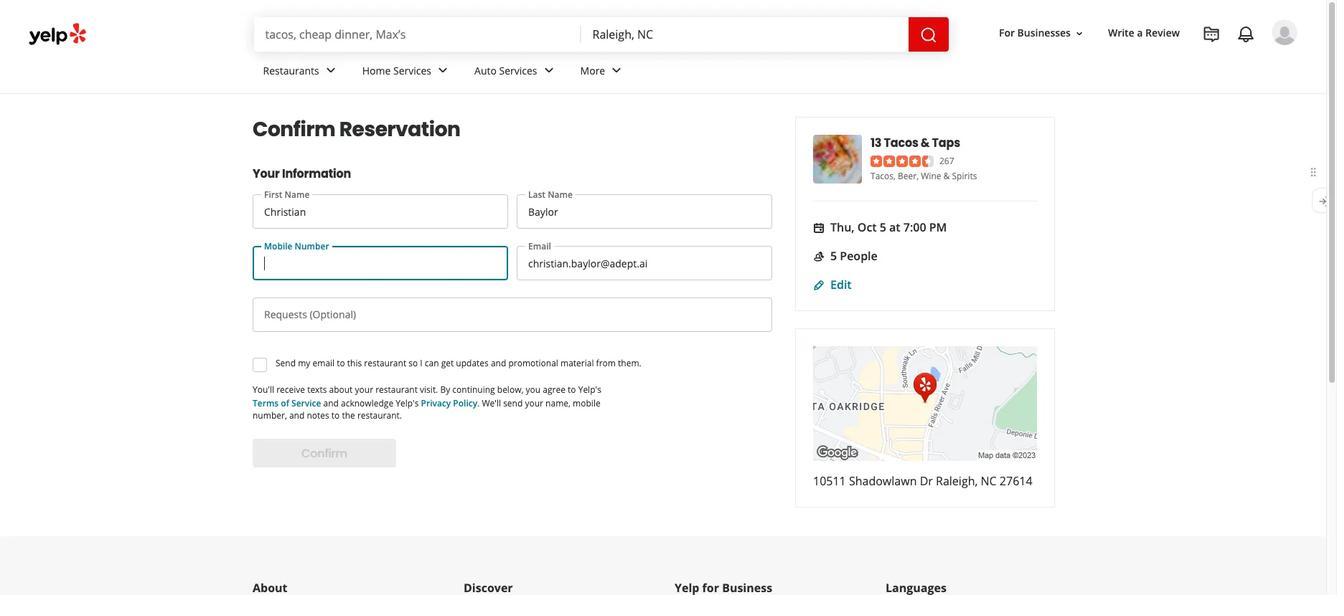 Task type: vqa. For each thing, say whether or not it's contained in the screenshot.
NOTES
yes



Task type: locate. For each thing, give the bounding box(es) containing it.
of
[[281, 398, 289, 410]]

first name
[[264, 189, 310, 201]]

& left "taps"
[[921, 135, 930, 151]]

tacos down 4.5 star rating image
[[871, 170, 894, 183]]

0 vertical spatial restaurant
[[364, 357, 406, 370]]

1 vertical spatial yelp's
[[396, 398, 419, 410]]

restaurant left so
[[364, 357, 406, 370]]

to
[[337, 357, 345, 370], [568, 384, 576, 396], [331, 410, 340, 422]]

privacy policy link
[[421, 396, 477, 410]]

1 vertical spatial 5
[[830, 248, 837, 264]]

24 chevron down v2 image inside auto services link
[[540, 62, 557, 79]]

tacos , beer, wine & spirits
[[871, 170, 977, 183]]

the
[[342, 410, 355, 422]]

1 24 chevron down v2 image from the left
[[322, 62, 339, 79]]

1   text field from the left
[[253, 194, 508, 229]]

you'll
[[253, 384, 274, 396]]

1 horizontal spatial name
[[548, 189, 573, 201]]

  telephone field
[[253, 246, 508, 281]]

i
[[420, 357, 422, 370]]

1 horizontal spatial services
[[499, 64, 537, 77]]

yelp's left the privacy
[[396, 398, 419, 410]]

1 horizontal spatial &
[[943, 170, 950, 183]]

for
[[999, 26, 1015, 40]]

0 horizontal spatial services
[[393, 64, 431, 77]]

2 name from the left
[[548, 189, 573, 201]]

0 horizontal spatial your
[[355, 384, 373, 396]]

0 horizontal spatial none field
[[265, 27, 569, 42]]

and down about
[[323, 398, 339, 410]]

(optional)
[[310, 308, 356, 322]]

1 horizontal spatial   text field
[[517, 194, 772, 229]]

tacos up 4.5 star rating image
[[884, 135, 918, 151]]

2 vertical spatial to
[[331, 410, 340, 422]]

map image
[[813, 347, 1037, 461]]

terms
[[253, 398, 279, 410]]

16 chevron down v2 image
[[1074, 28, 1085, 39]]

name right last
[[548, 189, 573, 201]]

agree
[[543, 384, 565, 396]]

services
[[393, 64, 431, 77], [499, 64, 537, 77]]

services right home
[[393, 64, 431, 77]]

24 chevron down v2 image inside restaurants link
[[322, 62, 339, 79]]

to left this
[[337, 357, 345, 370]]

5 right 16 groups v2 "icon" on the right of the page
[[830, 248, 837, 264]]

number,
[[253, 410, 287, 422]]

your
[[355, 384, 373, 396], [525, 398, 543, 410]]

1 vertical spatial to
[[568, 384, 576, 396]]

write a review
[[1108, 26, 1180, 40]]

&
[[921, 135, 930, 151], [943, 170, 950, 183]]

& down 267
[[943, 170, 950, 183]]

1 vertical spatial tacos
[[871, 170, 894, 183]]

1 horizontal spatial your
[[525, 398, 543, 410]]

0 vertical spatial your
[[355, 384, 373, 396]]

24 chevron down v2 image
[[322, 62, 339, 79], [434, 62, 451, 79], [540, 62, 557, 79]]

1 vertical spatial &
[[943, 170, 950, 183]]

restaurant inside you'll receive texts about your restaurant visit. by continuing below, you agree to yelp's terms of service and acknowledge yelp's privacy policy
[[375, 384, 418, 396]]

continuing
[[452, 384, 495, 396]]

policy
[[453, 398, 477, 410]]

24 chevron down v2 image left auto
[[434, 62, 451, 79]]

0 horizontal spatial 24 chevron down v2 image
[[322, 62, 339, 79]]

for businesses
[[999, 26, 1071, 40]]

2 services from the left
[[499, 64, 537, 77]]

we'll
[[482, 398, 501, 410]]

4.5 star rating image
[[871, 156, 934, 168]]

  text field for last name
[[517, 194, 772, 229]]

businesses
[[1017, 26, 1071, 40]]

name for first name
[[285, 189, 310, 201]]

0 horizontal spatial name
[[285, 189, 310, 201]]

to right agree
[[568, 384, 576, 396]]

1 name from the left
[[285, 189, 310, 201]]

0 vertical spatial tacos
[[884, 135, 918, 151]]

1 horizontal spatial and
[[323, 398, 339, 410]]

tacos
[[884, 135, 918, 151], [871, 170, 894, 183]]

your inside . we'll send your name, mobile number, and notes to the restaurant.
[[525, 398, 543, 410]]

to left the "the" at bottom
[[331, 410, 340, 422]]

home services
[[362, 64, 431, 77]]

them.
[[618, 357, 641, 370]]

auto services link
[[463, 52, 569, 93]]

2 horizontal spatial 24 chevron down v2 image
[[540, 62, 557, 79]]

0 horizontal spatial   text field
[[253, 194, 508, 229]]

  text field
[[253, 194, 508, 229], [517, 194, 772, 229]]

you'll receive texts about your restaurant visit. by continuing below, you agree to yelp's terms of service and acknowledge yelp's privacy policy
[[253, 384, 601, 410]]

nc
[[981, 474, 997, 489]]

24 chevron down v2 image inside the home services link
[[434, 62, 451, 79]]

24 chevron down v2 image right auto services
[[540, 62, 557, 79]]

and
[[491, 357, 506, 370], [323, 398, 339, 410], [289, 410, 305, 422]]

& inside categories element
[[943, 170, 950, 183]]

restaurant up the restaurant.
[[375, 384, 418, 396]]

24 chevron down v2 image right 'restaurants'
[[322, 62, 339, 79]]

requests
[[264, 308, 307, 322]]

restaurant for your
[[375, 384, 418, 396]]

1 none field from the left
[[265, 27, 569, 42]]

1 services from the left
[[393, 64, 431, 77]]

None field
[[265, 27, 569, 42], [592, 27, 897, 42]]

3 24 chevron down v2 image from the left
[[540, 62, 557, 79]]

0 horizontal spatial and
[[289, 410, 305, 422]]

0 vertical spatial 5
[[880, 220, 886, 235]]

5
[[880, 220, 886, 235], [830, 248, 837, 264]]

0 vertical spatial yelp's
[[578, 384, 601, 396]]

  email field
[[517, 246, 772, 281]]

send
[[276, 357, 296, 370]]

2 24 chevron down v2 image from the left
[[434, 62, 451, 79]]

your down you
[[525, 398, 543, 410]]

16 pencil v2 image
[[813, 280, 825, 291]]

updates
[[456, 357, 489, 370]]

0 vertical spatial &
[[921, 135, 930, 151]]

24 chevron down v2 image for home services
[[434, 62, 451, 79]]

write
[[1108, 26, 1134, 40]]

1 vertical spatial restaurant
[[375, 384, 418, 396]]

Near text field
[[592, 27, 897, 42]]

5 left at
[[880, 220, 886, 235]]

from
[[596, 357, 616, 370]]

name
[[285, 189, 310, 201], [548, 189, 573, 201]]

restaurants link
[[252, 52, 351, 93]]

0 horizontal spatial &
[[921, 135, 930, 151]]

services for home services
[[393, 64, 431, 77]]

to inside you'll receive texts about your restaurant visit. by continuing below, you agree to yelp's terms of service and acknowledge yelp's privacy policy
[[568, 384, 576, 396]]

thu,
[[830, 220, 855, 235]]

and right updates
[[491, 357, 506, 370]]

2   text field from the left
[[517, 194, 772, 229]]

2 none field from the left
[[592, 27, 897, 42]]

yelp's
[[578, 384, 601, 396], [396, 398, 419, 410]]

your
[[253, 166, 280, 182]]

get
[[441, 357, 454, 370]]

and left notes
[[289, 410, 305, 422]]

0 horizontal spatial yelp's
[[396, 398, 419, 410]]

raleigh,
[[936, 474, 978, 489]]

None search field
[[254, 17, 951, 52]]

services right auto
[[499, 64, 537, 77]]

more link
[[569, 52, 637, 93]]

yelp's up mobile
[[578, 384, 601, 396]]

your up acknowledge
[[355, 384, 373, 396]]

last
[[528, 189, 545, 201]]

projects image
[[1203, 26, 1220, 43]]

search image
[[920, 26, 937, 43]]

edit
[[830, 277, 852, 293]]

restaurant for this
[[364, 357, 406, 370]]

auto services
[[474, 64, 537, 77]]

16 groups v2 image
[[813, 251, 825, 263]]

first
[[264, 189, 282, 201]]

1 vertical spatial your
[[525, 398, 543, 410]]

1 horizontal spatial none field
[[592, 27, 897, 42]]

  text field for first name
[[253, 194, 508, 229]]

1 horizontal spatial 24 chevron down v2 image
[[434, 62, 451, 79]]

name down your information
[[285, 189, 310, 201]]



Task type: describe. For each thing, give the bounding box(es) containing it.
none field find
[[265, 27, 569, 42]]

last name
[[528, 189, 573, 201]]

home
[[362, 64, 391, 77]]

notifications image
[[1237, 26, 1255, 43]]

privacy
[[421, 398, 451, 410]]

visit.
[[420, 384, 438, 396]]

send
[[503, 398, 523, 410]]

mobile
[[573, 398, 600, 410]]

. we'll send your name, mobile number, and notes to the restaurant.
[[253, 398, 600, 422]]

can
[[425, 357, 439, 370]]

material
[[561, 357, 594, 370]]

information
[[282, 166, 351, 182]]

cj b. image
[[1272, 19, 1298, 45]]

Find text field
[[265, 27, 569, 42]]

and inside you'll receive texts about your restaurant visit. by continuing below, you agree to yelp's terms of service and acknowledge yelp's privacy policy
[[323, 398, 339, 410]]

terms of service link
[[253, 396, 321, 410]]

notes
[[307, 410, 329, 422]]

0 horizontal spatial 5
[[830, 248, 837, 264]]

2 horizontal spatial and
[[491, 357, 506, 370]]

mobile
[[264, 240, 292, 253]]

and inside . we'll send your name, mobile number, and notes to the restaurant.
[[289, 410, 305, 422]]

wine
[[921, 170, 941, 183]]

review
[[1145, 26, 1180, 40]]

24 chevron down v2 image
[[608, 62, 625, 79]]

restaurant.
[[357, 410, 402, 422]]

restaurants
[[263, 64, 319, 77]]

dr
[[920, 474, 933, 489]]

.
[[477, 398, 480, 410]]

number
[[295, 240, 329, 253]]

reservation
[[339, 116, 460, 144]]

categories element
[[871, 170, 977, 183]]

24 chevron down v2 image for auto services
[[540, 62, 557, 79]]

taps
[[932, 135, 960, 151]]

oct
[[857, 220, 877, 235]]

mobile number
[[264, 240, 329, 253]]

pm
[[929, 220, 947, 235]]

email
[[313, 357, 335, 370]]

service
[[291, 398, 321, 410]]

email
[[528, 240, 551, 253]]

services for auto services
[[499, 64, 537, 77]]

  text field
[[253, 298, 772, 332]]

more
[[580, 64, 605, 77]]

acknowledge
[[341, 398, 393, 410]]

thu, oct 5 at 7:00 pm
[[830, 220, 947, 235]]

27614
[[1000, 474, 1032, 489]]

name for last name
[[548, 189, 573, 201]]

none field near
[[592, 27, 897, 42]]

16 reservation v2 image
[[813, 222, 825, 234]]

tacos inside categories element
[[871, 170, 894, 183]]

by
[[440, 384, 450, 396]]

a
[[1137, 26, 1143, 40]]

this
[[347, 357, 362, 370]]

for businesses button
[[993, 20, 1091, 46]]

to inside . we'll send your name, mobile number, and notes to the restaurant.
[[331, 410, 340, 422]]

267
[[939, 155, 954, 167]]

0 vertical spatial to
[[337, 357, 345, 370]]

your information
[[253, 166, 351, 182]]

your inside you'll receive texts about your restaurant visit. by continuing below, you agree to yelp's terms of service and acknowledge yelp's privacy policy
[[355, 384, 373, 396]]

10511
[[813, 474, 846, 489]]

spirits
[[952, 170, 977, 183]]

receive
[[276, 384, 305, 396]]

user actions element
[[987, 18, 1318, 106]]

7:00
[[903, 220, 926, 235]]

people
[[840, 248, 878, 264]]

my
[[298, 357, 310, 370]]

1 horizontal spatial yelp's
[[578, 384, 601, 396]]

send my email to this restaurant so i can get updates and promotional material from them.
[[276, 357, 641, 370]]

shadowlawn
[[849, 474, 917, 489]]

texts
[[307, 384, 327, 396]]

confirm reservation
[[253, 116, 460, 144]]

5 people
[[830, 248, 878, 264]]

1 horizontal spatial 5
[[880, 220, 886, 235]]

10511 shadowlawn dr raleigh, nc 27614
[[813, 474, 1032, 489]]

13
[[871, 135, 882, 151]]

13 tacos & taps
[[871, 135, 960, 151]]

so
[[409, 357, 418, 370]]

requests (optional)
[[264, 308, 356, 322]]

name,
[[546, 398, 571, 410]]

you
[[526, 384, 541, 396]]

confirm
[[253, 116, 335, 144]]

below,
[[497, 384, 524, 396]]

13 tacos & taps link
[[871, 135, 960, 152]]

write a review link
[[1102, 20, 1186, 46]]

about
[[329, 384, 353, 396]]

beer,
[[898, 170, 919, 183]]

promotional
[[508, 357, 558, 370]]

home services link
[[351, 52, 463, 93]]

at
[[889, 220, 900, 235]]

24 chevron down v2 image for restaurants
[[322, 62, 339, 79]]

,
[[894, 170, 896, 183]]

edit link
[[813, 277, 852, 293]]

auto
[[474, 64, 497, 77]]



